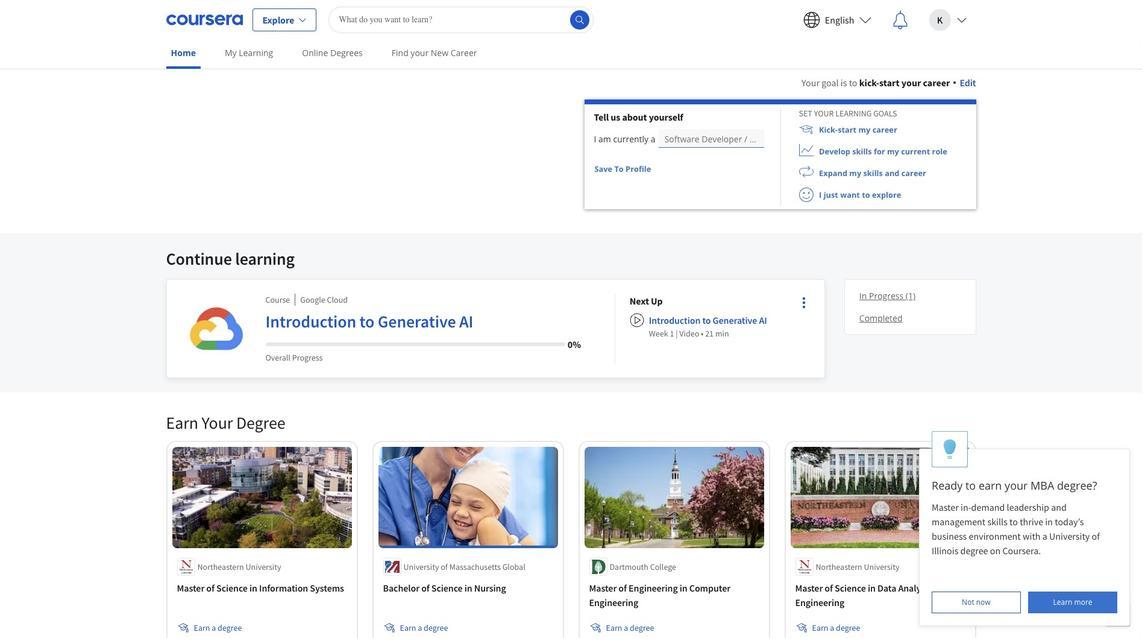Task type: vqa. For each thing, say whether or not it's contained in the screenshot.
/ at the right top of the page
yes



Task type: locate. For each thing, give the bounding box(es) containing it.
to inside master in-demand leadership and management skills to thrive in today's business environment with a university of illinois degree on coursera.
[[1010, 516, 1019, 528]]

profile
[[626, 163, 652, 174]]

progress up completed
[[870, 290, 904, 302]]

i left just
[[820, 189, 822, 200]]

science down university of massachusetts global
[[432, 582, 463, 594]]

0 vertical spatial learning
[[836, 108, 872, 119]]

of for bachelor of science in nursing
[[422, 582, 430, 594]]

2 science from the left
[[432, 582, 463, 594]]

data
[[878, 582, 897, 594]]

1
[[670, 328, 675, 339]]

introduction to generative ai image
[[181, 294, 251, 364]]

science
[[217, 582, 248, 594], [432, 582, 463, 594], [835, 582, 867, 594]]

course
[[266, 294, 290, 305]]

more
[[1075, 597, 1093, 607]]

your left degree
[[202, 412, 233, 434]]

in down university of massachusetts global
[[465, 582, 473, 594]]

and inside master in-demand leadership and management skills to thrive in today's business environment with a university of illinois degree on coursera.
[[1052, 501, 1068, 513]]

to inside introduction to generative ai week 1 | video • 21 min
[[703, 314, 711, 326]]

introduction to generative ai link
[[266, 311, 581, 337]]

2 horizontal spatial science
[[835, 582, 867, 594]]

introduction to generative ai
[[266, 311, 474, 332]]

developer
[[702, 133, 743, 145]]

northeastern for information
[[198, 561, 244, 572]]

online degrees
[[302, 47, 363, 59]]

ready
[[932, 478, 963, 493]]

nursing
[[475, 582, 506, 594]]

None search field
[[329, 6, 594, 33]]

science left data
[[835, 582, 867, 594]]

skills down for
[[864, 168, 884, 179]]

online
[[302, 47, 328, 59]]

northeastern university up the master of science in data analytics engineering
[[816, 561, 900, 572]]

week
[[649, 328, 669, 339]]

introduction up |
[[649, 314, 701, 326]]

master for master of science in information systems
[[177, 582, 205, 594]]

skills inside button
[[864, 168, 884, 179]]

in
[[860, 290, 868, 302]]

1 vertical spatial learning
[[235, 248, 295, 270]]

in progress (1)
[[860, 290, 916, 302]]

1 vertical spatial your
[[202, 412, 233, 434]]

northeastern university for data
[[816, 561, 900, 572]]

a for master of science in data analytics engineering
[[831, 622, 835, 633]]

my
[[225, 47, 237, 59]]

explore
[[873, 189, 902, 200]]

in for master of science in data analytics engineering
[[869, 582, 876, 594]]

leadership
[[1008, 501, 1050, 513]]

1 horizontal spatial i
[[820, 189, 822, 200]]

northeastern for data
[[816, 561, 863, 572]]

2 vertical spatial skills
[[988, 516, 1008, 528]]

dartmouth
[[610, 561, 649, 572]]

1 vertical spatial and
[[1052, 501, 1068, 513]]

university down today's
[[1050, 530, 1091, 542]]

earn your degree collection element
[[159, 393, 984, 638]]

0 horizontal spatial northeastern
[[198, 561, 244, 572]]

1 horizontal spatial northeastern university
[[816, 561, 900, 572]]

university up bachelor
[[404, 561, 439, 572]]

learning
[[239, 47, 273, 59]]

video
[[680, 328, 700, 339]]

engineering
[[629, 582, 678, 594], [590, 596, 639, 608], [796, 596, 845, 608]]

northeastern
[[198, 561, 244, 572], [816, 561, 863, 572]]

introduction to generative ai week 1 | video • 21 min
[[649, 314, 768, 339]]

1 horizontal spatial your
[[802, 77, 820, 89]]

2 northeastern from the left
[[816, 561, 863, 572]]

start up the goals
[[880, 77, 900, 89]]

of for master of science in data analytics engineering
[[825, 582, 834, 594]]

your right kick-
[[902, 77, 922, 89]]

information
[[259, 582, 308, 594]]

skills up environment
[[988, 516, 1008, 528]]

of inside master of engineering in computer engineering
[[619, 582, 627, 594]]

earn a degree down the master of science in data analytics engineering
[[813, 622, 861, 633]]

1 science from the left
[[217, 582, 248, 594]]

master of science in information systems
[[177, 582, 344, 594]]

northeastern university for information
[[198, 561, 281, 572]]

0 horizontal spatial generative
[[378, 311, 456, 332]]

introduction for introduction to generative ai week 1 | video • 21 min
[[649, 314, 701, 326]]

career left edit dropdown button
[[924, 77, 951, 89]]

degree down bachelor of science in nursing
[[424, 622, 448, 633]]

your inside alice "element"
[[1006, 478, 1029, 493]]

science left information
[[217, 582, 248, 594]]

of for master of engineering in computer engineering
[[619, 582, 627, 594]]

i just want to explore button
[[781, 184, 902, 206]]

i left am
[[594, 133, 597, 145]]

main content containing continue learning
[[0, 61, 1143, 638]]

my right for
[[888, 146, 900, 157]]

earn for master of science in information systems
[[194, 622, 210, 633]]

1 horizontal spatial start
[[880, 77, 900, 89]]

yourself
[[649, 111, 684, 123]]

1 horizontal spatial northeastern
[[816, 561, 863, 572]]

science for nursing
[[432, 582, 463, 594]]

in right thrive
[[1046, 516, 1054, 528]]

northeastern university up master of science in information systems
[[198, 561, 281, 572]]

generative for introduction to generative ai week 1 | video • 21 min
[[713, 314, 758, 326]]

21
[[706, 328, 714, 339]]

and
[[886, 168, 900, 179], [1052, 501, 1068, 513]]

2 northeastern university from the left
[[816, 561, 900, 572]]

i inside button
[[820, 189, 822, 200]]

in inside "bachelor of science in nursing" link
[[465, 582, 473, 594]]

2 earn a degree from the left
[[400, 622, 448, 633]]

completed
[[860, 312, 903, 324]]

|
[[676, 328, 678, 339]]

1 northeastern from the left
[[198, 561, 244, 572]]

tell us about yourself
[[594, 111, 684, 123]]

not now button
[[932, 592, 1022, 613]]

a for master of engineering in computer engineering
[[624, 622, 629, 633]]

science for information
[[217, 582, 248, 594]]

earn a degree
[[194, 622, 242, 633], [400, 622, 448, 633], [606, 622, 655, 633], [813, 622, 861, 633]]

career down the current
[[902, 168, 927, 179]]

1 vertical spatial my
[[888, 146, 900, 157]]

explore
[[263, 14, 294, 26]]

northeastern up the master of science in data analytics engineering
[[816, 561, 863, 572]]

goal
[[822, 77, 839, 89]]

new
[[431, 47, 449, 59]]

i just want to explore
[[820, 189, 902, 200]]

0 horizontal spatial your
[[202, 412, 233, 434]]

0 horizontal spatial learning
[[235, 248, 295, 270]]

4 earn a degree from the left
[[813, 622, 861, 633]]

0 vertical spatial skills
[[853, 146, 873, 157]]

0 horizontal spatial start
[[838, 124, 857, 135]]

1 horizontal spatial ai
[[760, 314, 768, 326]]

science inside the master of science in data analytics engineering
[[835, 582, 867, 594]]

learning up course at the left top
[[235, 248, 295, 270]]

in inside master of engineering in computer engineering
[[680, 582, 688, 594]]

in left data
[[869, 582, 876, 594]]

degree
[[961, 545, 989, 557], [218, 622, 242, 633], [424, 622, 448, 633], [630, 622, 655, 633], [837, 622, 861, 633]]

develop skills for my current role
[[820, 146, 948, 157]]

analytics
[[899, 582, 936, 594]]

a for master of science in information systems
[[212, 622, 216, 633]]

in inside master of science in information systems link
[[250, 582, 257, 594]]

earn for master of engineering in computer engineering
[[606, 622, 623, 633]]

for
[[875, 146, 886, 157]]

coursera.
[[1003, 545, 1042, 557]]

of inside master in-demand leadership and management skills to thrive in today's business environment with a university of illinois degree on coursera.
[[1093, 530, 1101, 542]]

progress
[[870, 290, 904, 302], [292, 352, 323, 363]]

kick-
[[860, 77, 880, 89]]

0 horizontal spatial ai
[[460, 311, 474, 332]]

software
[[665, 133, 700, 145]]

expand my skills and career
[[820, 168, 927, 179]]

illinois
[[932, 545, 959, 557]]

and up explore
[[886, 168, 900, 179]]

mba
[[1031, 478, 1055, 493]]

0 vertical spatial progress
[[870, 290, 904, 302]]

master inside master in-demand leadership and management skills to thrive in today's business environment with a university of illinois degree on coursera.
[[932, 501, 959, 513]]

university of massachusetts global
[[404, 561, 526, 572]]

1 vertical spatial skills
[[864, 168, 884, 179]]

1 horizontal spatial progress
[[870, 290, 904, 302]]

generative inside introduction to generative ai link
[[378, 311, 456, 332]]

in inside the master of science in data analytics engineering
[[869, 582, 876, 594]]

0 horizontal spatial progress
[[292, 352, 323, 363]]

ai for introduction to generative ai week 1 | video • 21 min
[[760, 314, 768, 326]]

in-
[[961, 501, 972, 513]]

0 horizontal spatial and
[[886, 168, 900, 179]]

earn a degree down master of engineering in computer engineering
[[606, 622, 655, 633]]

1 horizontal spatial introduction
[[649, 314, 701, 326]]

in left computer
[[680, 582, 688, 594]]

generative inside introduction to generative ai week 1 | video • 21 min
[[713, 314, 758, 326]]

your up leadership
[[1006, 478, 1029, 493]]

and up today's
[[1052, 501, 1068, 513]]

northeastern up master of science in information systems
[[198, 561, 244, 572]]

3 science from the left
[[835, 582, 867, 594]]

0 vertical spatial your
[[802, 77, 820, 89]]

0 horizontal spatial i
[[594, 133, 597, 145]]

1 vertical spatial start
[[838, 124, 857, 135]]

1 horizontal spatial learning
[[836, 108, 872, 119]]

degree for master of science in data analytics engineering
[[837, 622, 861, 633]]

my up develop skills for my current role button
[[859, 124, 871, 135]]

master for master in-demand leadership and management skills to thrive in today's business environment with a university of illinois degree on coursera.
[[932, 501, 959, 513]]

environment
[[970, 530, 1022, 542]]

in left information
[[250, 582, 257, 594]]

learning up kick-start my career
[[836, 108, 872, 119]]

degree for master of engineering in computer engineering
[[630, 622, 655, 633]]

1 vertical spatial progress
[[292, 352, 323, 363]]

develop skills for my current role button
[[781, 141, 948, 162]]

degree for bachelor of science in nursing
[[424, 622, 448, 633]]

i for i am currently a
[[594, 133, 597, 145]]

master for master of science in data analytics engineering
[[796, 582, 823, 594]]

am
[[599, 133, 612, 145]]

ai
[[460, 311, 474, 332], [760, 314, 768, 326]]

1 northeastern university from the left
[[198, 561, 281, 572]]

1 vertical spatial i
[[820, 189, 822, 200]]

introduction down google
[[266, 311, 356, 332]]

ai for introduction to generative ai
[[460, 311, 474, 332]]

engineer
[[750, 133, 785, 145]]

main content
[[0, 61, 1143, 638]]

career down the goals
[[873, 124, 898, 135]]

0 vertical spatial i
[[594, 133, 597, 145]]

introduction inside introduction to generative ai week 1 | video • 21 min
[[649, 314, 701, 326]]

degree down master of science in information systems
[[218, 622, 242, 633]]

your right find
[[411, 47, 429, 59]]

generative for introduction to generative ai
[[378, 311, 456, 332]]

master inside master of engineering in computer engineering
[[590, 582, 617, 594]]

degree left on
[[961, 545, 989, 557]]

science for data
[[835, 582, 867, 594]]

your left goal
[[802, 77, 820, 89]]

degree down master of engineering in computer engineering
[[630, 622, 655, 633]]

of inside the master of science in data analytics engineering
[[825, 582, 834, 594]]

degree down the master of science in data analytics engineering
[[837, 622, 861, 633]]

skills left for
[[853, 146, 873, 157]]

progress for in
[[870, 290, 904, 302]]

earn a degree down bachelor of science in nursing
[[400, 622, 448, 633]]

/
[[745, 133, 748, 145]]

1 earn a degree from the left
[[194, 622, 242, 633]]

lightbulb tip image
[[944, 439, 957, 460]]

0 horizontal spatial science
[[217, 582, 248, 594]]

google cloud
[[301, 294, 348, 305]]

1 vertical spatial career
[[873, 124, 898, 135]]

2 vertical spatial career
[[902, 168, 927, 179]]

start down set your learning goals
[[838, 124, 857, 135]]

to
[[850, 77, 858, 89], [863, 189, 871, 200], [360, 311, 375, 332], [703, 314, 711, 326], [966, 478, 977, 493], [1010, 516, 1019, 528]]

1 horizontal spatial science
[[432, 582, 463, 594]]

university up data
[[865, 561, 900, 572]]

1 horizontal spatial and
[[1052, 501, 1068, 513]]

progress right overall
[[292, 352, 323, 363]]

0 horizontal spatial northeastern university
[[198, 561, 281, 572]]

3 earn a degree from the left
[[606, 622, 655, 633]]

0 vertical spatial my
[[859, 124, 871, 135]]

my right expand
[[850, 168, 862, 179]]

1 horizontal spatial generative
[[713, 314, 758, 326]]

master
[[932, 501, 959, 513], [177, 582, 205, 594], [590, 582, 617, 594], [796, 582, 823, 594]]

earn a degree down master of science in information systems
[[194, 622, 242, 633]]

start
[[880, 77, 900, 89], [838, 124, 857, 135]]

kick-start my career
[[820, 124, 898, 135]]

0 horizontal spatial introduction
[[266, 311, 356, 332]]

ai inside introduction to generative ai week 1 | video • 21 min
[[760, 314, 768, 326]]

goals
[[874, 108, 898, 119]]

master inside the master of science in data analytics engineering
[[796, 582, 823, 594]]

progress inside in progress (1) link
[[870, 290, 904, 302]]

0 vertical spatial and
[[886, 168, 900, 179]]



Task type: describe. For each thing, give the bounding box(es) containing it.
of for university of massachusetts global
[[441, 561, 448, 572]]

university up master of science in information systems link
[[246, 561, 281, 572]]

english
[[826, 14, 855, 26]]

your up kick-
[[815, 108, 834, 119]]

completed link
[[855, 307, 967, 329]]

next
[[630, 295, 650, 307]]

kick-
[[820, 124, 838, 135]]

dartmouth college
[[610, 561, 677, 572]]

0 vertical spatial start
[[880, 77, 900, 89]]

about
[[623, 111, 648, 123]]

earn your degree
[[166, 412, 286, 434]]

skills inside master in-demand leadership and management skills to thrive in today's business environment with a university of illinois degree on coursera.
[[988, 516, 1008, 528]]

degrees
[[330, 47, 363, 59]]

•
[[702, 328, 704, 339]]

repeat image
[[799, 166, 814, 180]]

want
[[841, 189, 861, 200]]

learn more link
[[1029, 592, 1118, 613]]

bachelor of science in nursing
[[383, 582, 506, 594]]

my learning link
[[220, 39, 278, 66]]

overall
[[266, 352, 291, 363]]

What do you want to learn? text field
[[329, 6, 594, 33]]

university inside master in-demand leadership and management skills to thrive in today's business environment with a university of illinois degree on coursera.
[[1050, 530, 1091, 542]]

alice element
[[920, 431, 1131, 626]]

in for bachelor of science in nursing
[[465, 582, 473, 594]]

today's
[[1056, 516, 1085, 528]]

skills inside button
[[853, 146, 873, 157]]

line chart image
[[799, 144, 814, 159]]

home link
[[166, 39, 201, 69]]

i for i just want to explore
[[820, 189, 822, 200]]

systems
[[310, 582, 344, 594]]

in for master of science in information systems
[[250, 582, 257, 594]]

start inside kick-start my career button
[[838, 124, 857, 135]]

home
[[171, 47, 196, 59]]

master of science in information systems link
[[177, 581, 347, 595]]

college
[[651, 561, 677, 572]]

master for master of engineering in computer engineering
[[590, 582, 617, 594]]

overall progress
[[266, 352, 323, 363]]

i am currently a
[[594, 133, 656, 145]]

earn a degree for master of science in information systems
[[194, 622, 242, 633]]

software developer / engineer
[[665, 133, 785, 145]]

not now
[[963, 597, 991, 607]]

set your learning goals
[[799, 108, 898, 119]]

min
[[716, 328, 730, 339]]

earn a degree for bachelor of science in nursing
[[400, 622, 448, 633]]

save
[[595, 163, 613, 174]]

a inside master in-demand leadership and management skills to thrive in today's business environment with a university of illinois degree on coursera.
[[1043, 530, 1048, 542]]

learn more
[[1054, 597, 1093, 607]]

demand
[[972, 501, 1006, 513]]

a for bachelor of science in nursing
[[418, 622, 422, 633]]

edit
[[961, 77, 977, 89]]

bachelor of science in nursing link
[[383, 581, 553, 595]]

graduation cap image
[[799, 122, 814, 137]]

0 vertical spatial career
[[924, 77, 951, 89]]

earn a degree for master of science in data analytics engineering
[[813, 622, 861, 633]]

master of engineering in computer engineering link
[[590, 581, 760, 610]]

explore button
[[252, 8, 317, 31]]

currently
[[614, 133, 649, 145]]

continue learning
[[166, 248, 295, 270]]

in inside master in-demand leadership and management skills to thrive in today's business environment with a university of illinois degree on coursera.
[[1046, 516, 1054, 528]]

find your new career link
[[387, 39, 482, 66]]

not
[[963, 597, 975, 607]]

learn
[[1054, 597, 1073, 607]]

coursera image
[[166, 10, 243, 29]]

cloud
[[327, 294, 348, 305]]

career
[[451, 47, 477, 59]]

develop
[[820, 146, 851, 157]]

my learning
[[225, 47, 273, 59]]

degree for master of science in information systems
[[218, 622, 242, 633]]

more option for introduction to generative ai image
[[796, 294, 813, 311]]

set
[[799, 108, 813, 119]]

master in-demand leadership and management skills to thrive in today's business environment with a university of illinois degree on coursera.
[[932, 501, 1103, 557]]

global
[[503, 561, 526, 572]]

in progress (1) link
[[855, 285, 967, 307]]

progress for overall
[[292, 352, 323, 363]]

degree inside master in-demand leadership and management skills to thrive in today's business environment with a university of illinois degree on coursera.
[[961, 545, 989, 557]]

earn
[[979, 478, 1003, 493]]

computer
[[690, 582, 731, 594]]

earn for master of science in data analytics engineering
[[813, 622, 829, 633]]

earn a degree for master of engineering in computer engineering
[[606, 622, 655, 633]]

engineering inside the master of science in data analytics engineering
[[796, 596, 845, 608]]

earn for bachelor of science in nursing
[[400, 622, 416, 633]]

kick-start my career button
[[781, 119, 898, 141]]

expand my skills and career button
[[781, 162, 927, 184]]

my inside button
[[888, 146, 900, 157]]

to inside button
[[863, 189, 871, 200]]

introduction for introduction to generative ai
[[266, 311, 356, 332]]

tell
[[594, 111, 609, 123]]

continue
[[166, 248, 232, 270]]

expand
[[820, 168, 848, 179]]

save to profile
[[595, 163, 652, 174]]

in for master of engineering in computer engineering
[[680, 582, 688, 594]]

is
[[841, 77, 848, 89]]

business
[[932, 530, 968, 542]]

and inside button
[[886, 168, 900, 179]]

smile image
[[799, 188, 814, 202]]

role
[[933, 146, 948, 157]]

massachusetts
[[450, 561, 501, 572]]

0%
[[568, 338, 581, 350]]

k button
[[920, 0, 977, 39]]

google
[[301, 294, 326, 305]]

help center image
[[1112, 607, 1126, 621]]

2 vertical spatial my
[[850, 168, 862, 179]]

save to profile button
[[594, 158, 652, 180]]

of for master of science in information systems
[[206, 582, 215, 594]]

degree
[[236, 412, 286, 434]]

edit button
[[954, 75, 977, 90]]

bachelor
[[383, 582, 420, 594]]

with
[[1024, 530, 1041, 542]]



